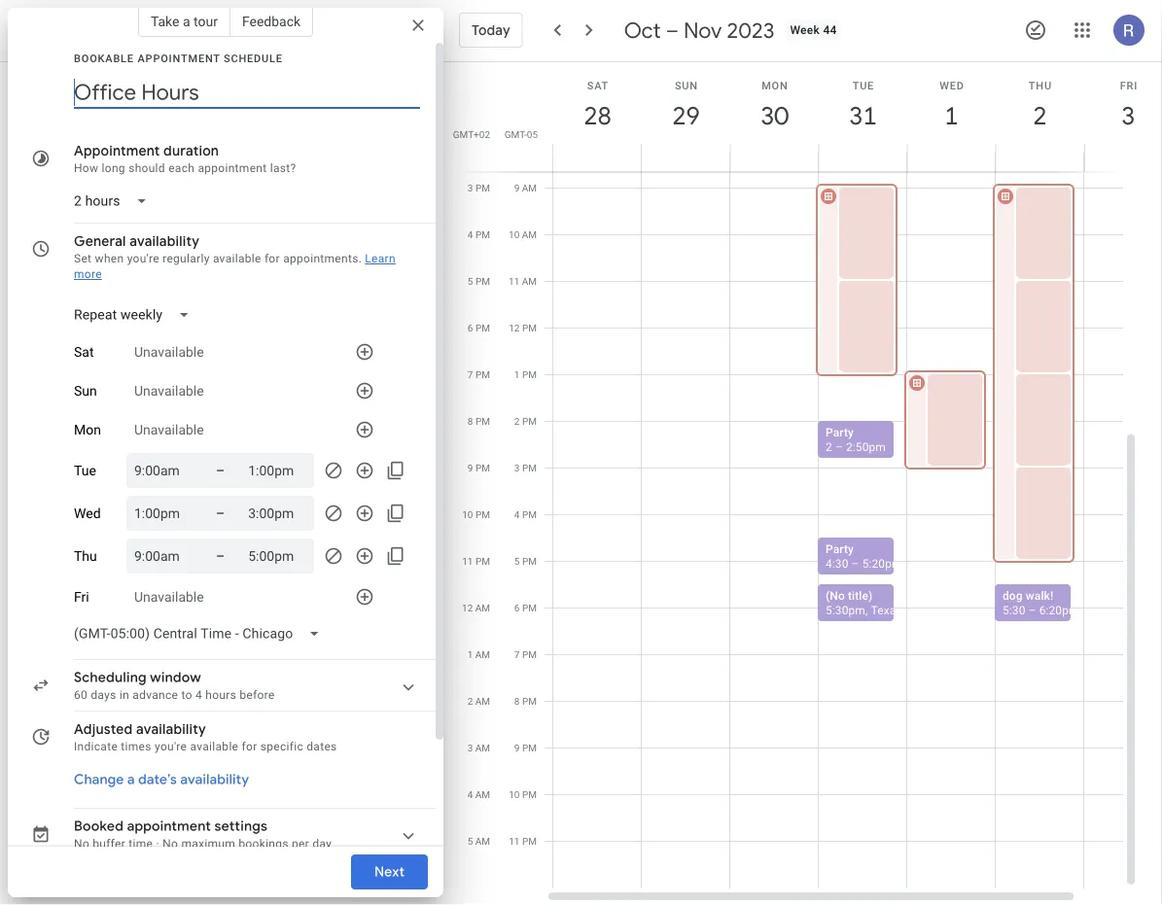 Task type: vqa. For each thing, say whether or not it's contained in the screenshot.
Other calendars dropdown button
no



Task type: describe. For each thing, give the bounding box(es) containing it.
advance
[[133, 689, 178, 702]]

2 vertical spatial 10
[[509, 789, 520, 800]]

End time on Tuesdays text field
[[248, 459, 307, 482]]

12 am
[[462, 602, 490, 614]]

Add title text field
[[74, 78, 420, 107]]

5 am
[[467, 835, 490, 847]]

in
[[120, 689, 129, 702]]

learn
[[365, 252, 396, 266]]

12 pm
[[509, 322, 537, 334]]

0 horizontal spatial 6 pm
[[468, 322, 490, 334]]

learn more link
[[74, 252, 396, 281]]

change a date's availability button
[[66, 763, 257, 798]]

wed for wed
[[74, 506, 101, 522]]

hours
[[206, 689, 236, 702]]

next
[[374, 864, 405, 881]]

0 horizontal spatial 6
[[468, 322, 473, 334]]

2023
[[727, 17, 775, 44]]

1 vertical spatial 6 pm
[[514, 602, 537, 614]]

tour
[[194, 13, 218, 29]]

availability for adjusted
[[136, 721, 206, 738]]

time
[[129, 837, 153, 851]]

Start time on Wednesdays text field
[[134, 502, 193, 525]]

am for 5 am
[[475, 835, 490, 847]]

29 column header
[[641, 62, 730, 172]]

unavailable for fri
[[134, 589, 204, 605]]

05
[[527, 128, 538, 140]]

day
[[313, 837, 332, 851]]

adjusted availability indicate times you're available for specific dates
[[74, 721, 337, 754]]

change
[[74, 771, 124, 789]]

times
[[121, 740, 151, 754]]

gmt-05
[[505, 128, 538, 140]]

– right start time on tuesdays text field
[[216, 462, 225, 479]]

sat for sat
[[74, 344, 94, 360]]

adjusted
[[74, 721, 133, 738]]

4 am
[[467, 789, 490, 800]]

0 vertical spatial 8 pm
[[468, 415, 490, 427]]

saturday, october 28 element
[[575, 93, 620, 138]]

appointment
[[74, 142, 160, 160]]

0 horizontal spatial 9 pm
[[468, 462, 490, 474]]

sat for sat 28
[[587, 79, 609, 91]]

dates
[[307, 740, 337, 754]]

44
[[823, 23, 837, 37]]

28 column header
[[552, 62, 642, 172]]

am for 10 am
[[522, 229, 537, 240]]

wednesday, november 1 element
[[929, 93, 974, 138]]

2 down 1 pm
[[514, 415, 520, 427]]

tue 31
[[848, 79, 876, 132]]

schedule
[[224, 52, 283, 64]]

available inside adjusted availability indicate times you're available for specific dates
[[190, 740, 239, 754]]

booked
[[74, 818, 124, 835]]

am for 9 am
[[522, 182, 537, 194]]

2 vertical spatial 5
[[467, 835, 473, 847]]

dog
[[1003, 589, 1023, 603]]

tue for tue 31
[[853, 79, 875, 91]]

sunday, october 29 element
[[664, 93, 709, 138]]

mon for mon
[[74, 422, 101, 438]]

1 horizontal spatial for
[[264, 252, 280, 266]]

take a tour
[[151, 13, 218, 29]]

5:30pm
[[826, 604, 866, 617]]

scheduling
[[74, 669, 147, 687]]

appointments.
[[283, 252, 362, 266]]

tue for tue
[[74, 463, 96, 479]]

1 cell from the left
[[553, 0, 642, 889]]

60
[[74, 689, 88, 702]]

1 horizontal spatial 9 pm
[[514, 742, 537, 754]]

learn more
[[74, 252, 396, 281]]

per
[[292, 837, 309, 851]]

3 cell from the left
[[730, 0, 819, 889]]

availability inside button
[[180, 771, 249, 789]]

long
[[102, 161, 125, 175]]

4 left 10 am
[[468, 229, 473, 240]]

party 4:30 – 5:20pm
[[826, 542, 902, 570]]

9 am
[[514, 182, 537, 194]]

more
[[74, 267, 102, 281]]

a for take
[[183, 13, 190, 29]]

appointment
[[138, 52, 220, 64]]

2:50pm
[[846, 440, 886, 454]]

1 vertical spatial 4 pm
[[514, 509, 537, 520]]

4 down 2 pm
[[514, 509, 520, 520]]

take a tour button
[[138, 6, 230, 37]]

0 vertical spatial 11
[[509, 275, 520, 287]]

regularly
[[163, 252, 210, 266]]

2 down 1 am
[[467, 695, 473, 707]]

1 vertical spatial 3 pm
[[514, 462, 537, 474]]

1 for am
[[467, 649, 473, 660]]

3 down "gmt+02"
[[468, 182, 473, 194]]

bookings
[[239, 837, 289, 851]]

0 vertical spatial 5 pm
[[468, 275, 490, 287]]

2 inside party 2 – 2:50pm
[[826, 440, 832, 454]]

– inside party 2 – 2:50pm
[[835, 440, 843, 454]]

thu for thu 2
[[1029, 79, 1052, 91]]

appointment inside appointment duration how long should each appointment last?
[[198, 161, 267, 175]]

0 vertical spatial 7
[[468, 369, 473, 380]]

should
[[129, 161, 165, 175]]

0 horizontal spatial 4 pm
[[468, 229, 490, 240]]

4 down 3 am
[[467, 789, 473, 800]]

0 vertical spatial available
[[213, 252, 261, 266]]

buffer
[[93, 837, 126, 851]]

0 vertical spatial 3 pm
[[468, 182, 490, 194]]

scheduling window 60 days in advance to 4 hours before
[[74, 669, 275, 702]]

thursday, november 2 element
[[1018, 93, 1063, 138]]

mon for mon 30
[[762, 79, 788, 91]]

wed for wed 1
[[940, 79, 965, 91]]

next button
[[351, 849, 428, 896]]

general availability
[[74, 232, 200, 250]]

2 am
[[467, 695, 490, 707]]

(no
[[826, 589, 845, 603]]

booked appointment settings no buffer time · no maximum bookings per day
[[74, 818, 332, 851]]

– inside the party 4:30 – 5:20pm
[[852, 557, 859, 570]]

sun for sun 29
[[675, 79, 698, 91]]

0 horizontal spatial 7 pm
[[468, 369, 490, 380]]

2 column header
[[995, 62, 1084, 172]]

Start time on Thursdays text field
[[134, 545, 193, 568]]

5:30pm ,
[[826, 604, 871, 617]]

you're inside adjusted availability indicate times you're available for specific dates
[[155, 740, 187, 754]]

fri for fri
[[74, 589, 89, 605]]

31 column header
[[818, 62, 907, 172]]

change a date's availability
[[74, 771, 249, 789]]

bookable appointment schedule
[[74, 52, 283, 64]]

4:30
[[826, 557, 849, 570]]

0 horizontal spatial 11 pm
[[462, 555, 490, 567]]

1 horizontal spatial 6
[[514, 602, 520, 614]]

10 am
[[509, 229, 537, 240]]

sun for sun
[[74, 383, 97, 399]]

1 vertical spatial 11
[[462, 555, 473, 567]]

grid containing 28
[[451, 0, 1162, 905]]

bookable
[[74, 52, 134, 64]]

to
[[181, 689, 192, 702]]

2 no from the left
[[163, 837, 178, 851]]

3 up '4 am'
[[467, 742, 473, 754]]

·
[[156, 837, 159, 851]]

set when you're regularly available for appointments.
[[74, 252, 362, 266]]

1 am
[[467, 649, 490, 660]]

0 vertical spatial 5
[[468, 275, 473, 287]]

am for 3 am
[[475, 742, 490, 754]]

cell containing dog walk!
[[993, 0, 1084, 889]]

12 for 12 pm
[[509, 322, 520, 334]]

2 inside thu 2
[[1032, 100, 1046, 132]]

mon 30
[[760, 79, 788, 132]]

date's
[[138, 771, 177, 789]]

2 vertical spatial 11
[[509, 835, 520, 847]]

1 horizontal spatial 10 pm
[[509, 789, 537, 800]]

friday, november 3 element
[[1106, 93, 1151, 138]]

12 for 12 am
[[462, 602, 473, 614]]

1 vertical spatial 5
[[514, 555, 520, 567]]



Task type: locate. For each thing, give the bounding box(es) containing it.
set
[[74, 252, 92, 266]]

sat down more at top
[[74, 344, 94, 360]]

1 vertical spatial 11 pm
[[509, 835, 537, 847]]

a left "date's"
[[127, 771, 135, 789]]

– right "4:30"
[[852, 557, 859, 570]]

you're
[[127, 252, 159, 266], [155, 740, 187, 754]]

12
[[509, 322, 520, 334], [462, 602, 473, 614]]

0 vertical spatial a
[[183, 13, 190, 29]]

party 2 – 2:50pm
[[826, 426, 886, 454]]

1 horizontal spatial 6 pm
[[514, 602, 537, 614]]

1 horizontal spatial mon
[[762, 79, 788, 91]]

am up 1 am
[[475, 602, 490, 614]]

1 vertical spatial 7 pm
[[514, 649, 537, 660]]

10 up 12 am at the left of page
[[462, 509, 473, 520]]

wed inside '1' column header
[[940, 79, 965, 91]]

11 right 5 am
[[509, 835, 520, 847]]

0 horizontal spatial wed
[[74, 506, 101, 522]]

you're up the "change a date's availability"
[[155, 740, 187, 754]]

1 column header
[[907, 62, 996, 172]]

4 cell from the left
[[816, 0, 907, 889]]

7 right 1 am
[[514, 649, 520, 660]]

mon inside mon 30
[[762, 79, 788, 91]]

thu left start time on thursdays text field
[[74, 548, 97, 564]]

1 vertical spatial fri
[[74, 589, 89, 605]]

1 horizontal spatial 8
[[514, 695, 520, 707]]

window
[[150, 669, 201, 687]]

10 right '4 am'
[[509, 789, 520, 800]]

thu 2
[[1029, 79, 1052, 132]]

thu up thursday, november 2 element
[[1029, 79, 1052, 91]]

party for 2
[[826, 426, 854, 439]]

cell containing party
[[816, 0, 907, 889]]

0 vertical spatial 10
[[509, 229, 520, 240]]

2 pm
[[514, 415, 537, 427]]

1 vertical spatial 9 pm
[[514, 742, 537, 754]]

unavailable for mon
[[134, 422, 204, 438]]

availability down adjusted availability indicate times you're available for specific dates
[[180, 771, 249, 789]]

11 pm
[[462, 555, 490, 567], [509, 835, 537, 847]]

before
[[240, 689, 275, 702]]

0 horizontal spatial 5 pm
[[468, 275, 490, 287]]

am up 2 am
[[475, 649, 490, 660]]

1 vertical spatial thu
[[74, 548, 97, 564]]

– left end time on thursdays text box
[[216, 548, 225, 564]]

1 vertical spatial tue
[[74, 463, 96, 479]]

0 vertical spatial you're
[[127, 252, 159, 266]]

availability down to
[[136, 721, 206, 738]]

sat
[[587, 79, 609, 91], [74, 344, 94, 360]]

oct
[[624, 17, 661, 44]]

4 pm
[[468, 229, 490, 240], [514, 509, 537, 520]]

End time on Thursdays text field
[[248, 545, 307, 568]]

0 vertical spatial 10 pm
[[462, 509, 490, 520]]

0 horizontal spatial 1
[[467, 649, 473, 660]]

am down '4 am'
[[475, 835, 490, 847]]

0 horizontal spatial 10 pm
[[462, 509, 490, 520]]

fri inside the 3 column header
[[1120, 79, 1138, 91]]

tue up tuesday, october 31 element
[[853, 79, 875, 91]]

title)
[[848, 589, 873, 603]]

2 party from the top
[[826, 542, 854, 556]]

1 vertical spatial 7
[[514, 649, 520, 660]]

1 horizontal spatial 11 pm
[[509, 835, 537, 847]]

11 down 10 am
[[509, 275, 520, 287]]

8
[[468, 415, 473, 427], [514, 695, 520, 707]]

tuesday, october 31 element
[[841, 93, 886, 138]]

am up 10 am
[[522, 182, 537, 194]]

1 vertical spatial 8
[[514, 695, 520, 707]]

sat inside sat 28
[[587, 79, 609, 91]]

tue inside tue 31
[[853, 79, 875, 91]]

duration
[[163, 142, 219, 160]]

1
[[944, 100, 957, 132], [514, 369, 520, 380], [467, 649, 473, 660]]

4 pm down 2 pm
[[514, 509, 537, 520]]

6 pm left the 12 pm
[[468, 322, 490, 334]]

0 horizontal spatial 3 pm
[[468, 182, 490, 194]]

7 pm right 1 am
[[514, 649, 537, 660]]

availability inside adjusted availability indicate times you're available for specific dates
[[136, 721, 206, 738]]

None field
[[66, 184, 163, 219], [66, 298, 205, 333], [66, 617, 336, 652], [66, 184, 163, 219], [66, 298, 205, 333], [66, 617, 336, 652]]

1 vertical spatial 5 pm
[[514, 555, 537, 567]]

tue left start time on tuesdays text field
[[74, 463, 96, 479]]

1 inside wed 1
[[944, 100, 957, 132]]

1 horizontal spatial 7
[[514, 649, 520, 660]]

30 column header
[[729, 62, 819, 172]]

1 for pm
[[514, 369, 520, 380]]

0 vertical spatial availability
[[130, 232, 200, 250]]

0 vertical spatial 6
[[468, 322, 473, 334]]

availability for general
[[130, 232, 200, 250]]

8 pm
[[468, 415, 490, 427], [514, 695, 537, 707]]

2 unavailable from the top
[[134, 383, 204, 399]]

1 vertical spatial sat
[[74, 344, 94, 360]]

1 vertical spatial 8 pm
[[514, 695, 537, 707]]

6 cell from the left
[[993, 0, 1084, 889]]

unavailable for sat
[[134, 344, 204, 360]]

0 horizontal spatial 8 pm
[[468, 415, 490, 427]]

party inside the party 4:30 – 5:20pm
[[826, 542, 854, 556]]

3 pm left 9 am
[[468, 182, 490, 194]]

0 vertical spatial 9 pm
[[468, 462, 490, 474]]

2 left the 3 column header at the top right
[[1032, 100, 1046, 132]]

available down hours on the left of page
[[190, 740, 239, 754]]

indicate
[[74, 740, 118, 754]]

0 horizontal spatial no
[[74, 837, 89, 851]]

wed left start time on wednesdays text field
[[74, 506, 101, 522]]

am for 12 am
[[475, 602, 490, 614]]

7 cell from the left
[[1084, 0, 1162, 889]]

am
[[522, 182, 537, 194], [522, 229, 537, 240], [522, 275, 537, 287], [475, 602, 490, 614], [475, 649, 490, 660], [475, 695, 490, 707], [475, 742, 490, 754], [475, 789, 490, 800], [475, 835, 490, 847]]

1 horizontal spatial tue
[[853, 79, 875, 91]]

5:20pm
[[862, 557, 902, 570]]

6 left the 12 pm
[[468, 322, 473, 334]]

1 horizontal spatial 3 pm
[[514, 462, 537, 474]]

am for 1 am
[[475, 649, 490, 660]]

1 vertical spatial 10
[[462, 509, 473, 520]]

0 vertical spatial party
[[826, 426, 854, 439]]

6 pm right 12 am at the left of page
[[514, 602, 537, 614]]

1 vertical spatial a
[[127, 771, 135, 789]]

wed up wednesday, november 1 element
[[940, 79, 965, 91]]

1 horizontal spatial 7 pm
[[514, 649, 537, 660]]

8 pm left 2 pm
[[468, 415, 490, 427]]

0 horizontal spatial thu
[[74, 548, 97, 564]]

1 vertical spatial 12
[[462, 602, 473, 614]]

0 horizontal spatial mon
[[74, 422, 101, 438]]

10 pm right '4 am'
[[509, 789, 537, 800]]

gmt+02
[[453, 128, 490, 140]]

appointment down duration
[[198, 161, 267, 175]]

29
[[671, 100, 699, 132]]

fri for fri 3
[[1120, 79, 1138, 91]]

am down 1 am
[[475, 695, 490, 707]]

1 vertical spatial you're
[[155, 740, 187, 754]]

1 right tuesday, october 31 element
[[944, 100, 957, 132]]

3 right thursday, november 2 element
[[1121, 100, 1134, 132]]

1 unavailable from the top
[[134, 344, 204, 360]]

walk!
[[1026, 589, 1054, 603]]

1 no from the left
[[74, 837, 89, 851]]

fri up friday, november 3 element
[[1120, 79, 1138, 91]]

11 pm right 5 am
[[509, 835, 537, 847]]

1 down the 12 pm
[[514, 369, 520, 380]]

4 pm left 10 am
[[468, 229, 490, 240]]

1 horizontal spatial wed
[[940, 79, 965, 91]]

1 vertical spatial for
[[242, 740, 257, 754]]

wed 1
[[940, 79, 965, 132]]

4 right to
[[195, 689, 202, 702]]

(no title)
[[826, 589, 873, 603]]

am down 9 am
[[522, 229, 537, 240]]

0 vertical spatial sun
[[675, 79, 698, 91]]

0 horizontal spatial sat
[[74, 344, 94, 360]]

unavailable for sun
[[134, 383, 204, 399]]

2 vertical spatial 9
[[514, 742, 520, 754]]

no down booked on the bottom left
[[74, 837, 89, 851]]

1 vertical spatial 6
[[514, 602, 520, 614]]

for left specific
[[242, 740, 257, 754]]

how
[[74, 161, 99, 175]]

5:30
[[1003, 604, 1026, 617]]

– right oct
[[666, 17, 679, 44]]

row containing party
[[545, 0, 1162, 889]]

1 horizontal spatial a
[[183, 13, 190, 29]]

2 vertical spatial 1
[[467, 649, 473, 660]]

0 horizontal spatial for
[[242, 740, 257, 754]]

0 horizontal spatial 12
[[462, 602, 473, 614]]

am for 2 am
[[475, 695, 490, 707]]

settings
[[214, 818, 268, 835]]

0 horizontal spatial 7
[[468, 369, 473, 380]]

11
[[509, 275, 520, 287], [462, 555, 473, 567], [509, 835, 520, 847]]

3 inside fri 3
[[1121, 100, 1134, 132]]

28
[[583, 100, 610, 132]]

am up the 12 pm
[[522, 275, 537, 287]]

8 right 2 am
[[514, 695, 520, 707]]

1 vertical spatial availability
[[136, 721, 206, 738]]

12 down 11 am
[[509, 322, 520, 334]]

7 left 1 pm
[[468, 369, 473, 380]]

9 pm
[[468, 462, 490, 474], [514, 742, 537, 754]]

1 party from the top
[[826, 426, 854, 439]]

fri up scheduling
[[74, 589, 89, 605]]

today button
[[459, 7, 523, 53]]

days
[[91, 689, 116, 702]]

2 left "2:50pm"
[[826, 440, 832, 454]]

1 vertical spatial sun
[[74, 383, 97, 399]]

specific
[[260, 740, 303, 754]]

8 pm right 2 am
[[514, 695, 537, 707]]

0 horizontal spatial sun
[[74, 383, 97, 399]]

– right start time on wednesdays text field
[[216, 505, 225, 521]]

End time on Wednesdays text field
[[248, 502, 307, 525]]

3
[[1121, 100, 1134, 132], [468, 182, 473, 194], [514, 462, 520, 474], [467, 742, 473, 754]]

a left tour
[[183, 13, 190, 29]]

fri 3
[[1120, 79, 1138, 132]]

party up "4:30"
[[826, 542, 854, 556]]

–
[[666, 17, 679, 44], [835, 440, 843, 454], [216, 462, 225, 479], [216, 505, 225, 521], [216, 548, 225, 564], [852, 557, 859, 570], [1029, 604, 1036, 617]]

0 vertical spatial tue
[[853, 79, 875, 91]]

0 vertical spatial 11 pm
[[462, 555, 490, 567]]

thu inside "2" column header
[[1029, 79, 1052, 91]]

1 horizontal spatial fri
[[1120, 79, 1138, 91]]

sat 28
[[583, 79, 610, 132]]

week
[[790, 23, 820, 37]]

0 horizontal spatial tue
[[74, 463, 96, 479]]

0 vertical spatial 9
[[514, 182, 520, 194]]

for left the appointments.
[[264, 252, 280, 266]]

grid
[[451, 0, 1162, 905]]

0 vertical spatial 6 pm
[[468, 322, 490, 334]]

– inside dog walk! 5:30 – 6:20pm
[[1029, 604, 1036, 617]]

3 pm down 2 pm
[[514, 462, 537, 474]]

3 am
[[467, 742, 490, 754]]

1 horizontal spatial sat
[[587, 79, 609, 91]]

dog walk! 5:30 – 6:20pm
[[1003, 589, 1079, 617]]

7 pm left 1 pm
[[468, 369, 490, 380]]

10 pm up 12 am at the left of page
[[462, 509, 490, 520]]

monday, october 30 element
[[752, 93, 797, 138]]

nov
[[684, 17, 722, 44]]

0 vertical spatial sat
[[587, 79, 609, 91]]

party up "2:50pm"
[[826, 426, 854, 439]]

Start time on Tuesdays text field
[[134, 459, 193, 482]]

am for 11 am
[[522, 275, 537, 287]]

availability
[[130, 232, 200, 250], [136, 721, 206, 738], [180, 771, 249, 789]]

– down walk!
[[1029, 604, 1036, 617]]

11 am
[[509, 275, 537, 287]]

week 44
[[790, 23, 837, 37]]

0 vertical spatial fri
[[1120, 79, 1138, 91]]

1 horizontal spatial 1
[[514, 369, 520, 380]]

1 vertical spatial 9
[[468, 462, 473, 474]]

sun 29
[[671, 79, 699, 132]]

oct – nov 2023
[[624, 17, 775, 44]]

10
[[509, 229, 520, 240], [462, 509, 473, 520], [509, 789, 520, 800]]

11 pm up 12 am at the left of page
[[462, 555, 490, 567]]

1 horizontal spatial 5 pm
[[514, 555, 537, 567]]

am down 3 am
[[475, 789, 490, 800]]

when
[[95, 252, 124, 266]]

11 up 12 am at the left of page
[[462, 555, 473, 567]]

thu for thu
[[74, 548, 97, 564]]

2 cell from the left
[[642, 0, 730, 889]]

appointment up ·
[[127, 818, 211, 835]]

0 vertical spatial appointment
[[198, 161, 267, 175]]

0 vertical spatial for
[[264, 252, 280, 266]]

mon
[[762, 79, 788, 91], [74, 422, 101, 438]]

6:20pm
[[1039, 604, 1079, 617]]

am for 4 am
[[475, 789, 490, 800]]

1 vertical spatial wed
[[74, 506, 101, 522]]

– left "2:50pm"
[[835, 440, 843, 454]]

1 horizontal spatial thu
[[1029, 79, 1052, 91]]

am up '4 am'
[[475, 742, 490, 754]]

1 vertical spatial appointment
[[127, 818, 211, 835]]

sat up "saturday, october 28" element on the top
[[587, 79, 609, 91]]

no
[[74, 837, 89, 851], [163, 837, 178, 851]]

gmt-
[[505, 128, 527, 140]]

1 vertical spatial 1
[[514, 369, 520, 380]]

12 up 1 am
[[462, 602, 473, 614]]

3 down 2 pm
[[514, 462, 520, 474]]

take
[[151, 13, 179, 29]]

for inside adjusted availability indicate times you're available for specific dates
[[242, 740, 257, 754]]

feedback
[[242, 13, 301, 29]]

feedback button
[[230, 6, 313, 37]]

general
[[74, 232, 126, 250]]

available right "regularly" on the left top
[[213, 252, 261, 266]]

9
[[514, 182, 520, 194], [468, 462, 473, 474], [514, 742, 520, 754]]

no right ·
[[163, 837, 178, 851]]

6 right 12 am at the left of page
[[514, 602, 520, 614]]

availability up "regularly" on the left top
[[130, 232, 200, 250]]

5 cell from the left
[[905, 0, 996, 889]]

each
[[168, 161, 195, 175]]

4 inside "scheduling window 60 days in advance to 4 hours before"
[[195, 689, 202, 702]]

1 vertical spatial available
[[190, 740, 239, 754]]

10 up 11 am
[[509, 229, 520, 240]]

0 vertical spatial 1
[[944, 100, 957, 132]]

3 column header
[[1084, 62, 1162, 172]]

5
[[468, 275, 473, 287], [514, 555, 520, 567], [467, 835, 473, 847]]

2 vertical spatial availability
[[180, 771, 249, 789]]

1 horizontal spatial no
[[163, 837, 178, 851]]

party inside party 2 – 2:50pm
[[826, 426, 854, 439]]

0 horizontal spatial fri
[[74, 589, 89, 605]]

cell
[[553, 0, 642, 889], [642, 0, 730, 889], [730, 0, 819, 889], [816, 0, 907, 889], [905, 0, 996, 889], [993, 0, 1084, 889], [1084, 0, 1162, 889]]

a for change
[[127, 771, 135, 789]]

you're down general availability
[[127, 252, 159, 266]]

party for 4:30
[[826, 542, 854, 556]]

0 vertical spatial wed
[[940, 79, 965, 91]]

10 pm
[[462, 509, 490, 520], [509, 789, 537, 800]]

30
[[760, 100, 787, 132]]

appointment inside booked appointment settings no buffer time · no maximum bookings per day
[[127, 818, 211, 835]]

unavailable
[[134, 344, 204, 360], [134, 383, 204, 399], [134, 422, 204, 438], [134, 589, 204, 605]]

1 horizontal spatial sun
[[675, 79, 698, 91]]

row
[[545, 0, 1162, 889]]

1 vertical spatial mon
[[74, 422, 101, 438]]

last?
[[270, 161, 296, 175]]

today
[[472, 21, 510, 39]]

pm
[[476, 182, 490, 194], [476, 229, 490, 240], [476, 275, 490, 287], [476, 322, 490, 334], [522, 322, 537, 334], [476, 369, 490, 380], [522, 369, 537, 380], [476, 415, 490, 427], [522, 415, 537, 427], [476, 462, 490, 474], [522, 462, 537, 474], [476, 509, 490, 520], [522, 509, 537, 520], [476, 555, 490, 567], [522, 555, 537, 567], [522, 602, 537, 614], [522, 649, 537, 660], [522, 695, 537, 707], [522, 742, 537, 754], [522, 789, 537, 800], [522, 835, 537, 847]]

sun inside sun 29
[[675, 79, 698, 91]]

2 horizontal spatial 1
[[944, 100, 957, 132]]

5 pm
[[468, 275, 490, 287], [514, 555, 537, 567]]

8 left 2 pm
[[468, 415, 473, 427]]

3 unavailable from the top
[[134, 422, 204, 438]]

4 unavailable from the top
[[134, 589, 204, 605]]

31
[[848, 100, 876, 132]]

0 vertical spatial 8
[[468, 415, 473, 427]]

6 pm
[[468, 322, 490, 334], [514, 602, 537, 614]]

1 down 12 am at the left of page
[[467, 649, 473, 660]]

1 vertical spatial party
[[826, 542, 854, 556]]



